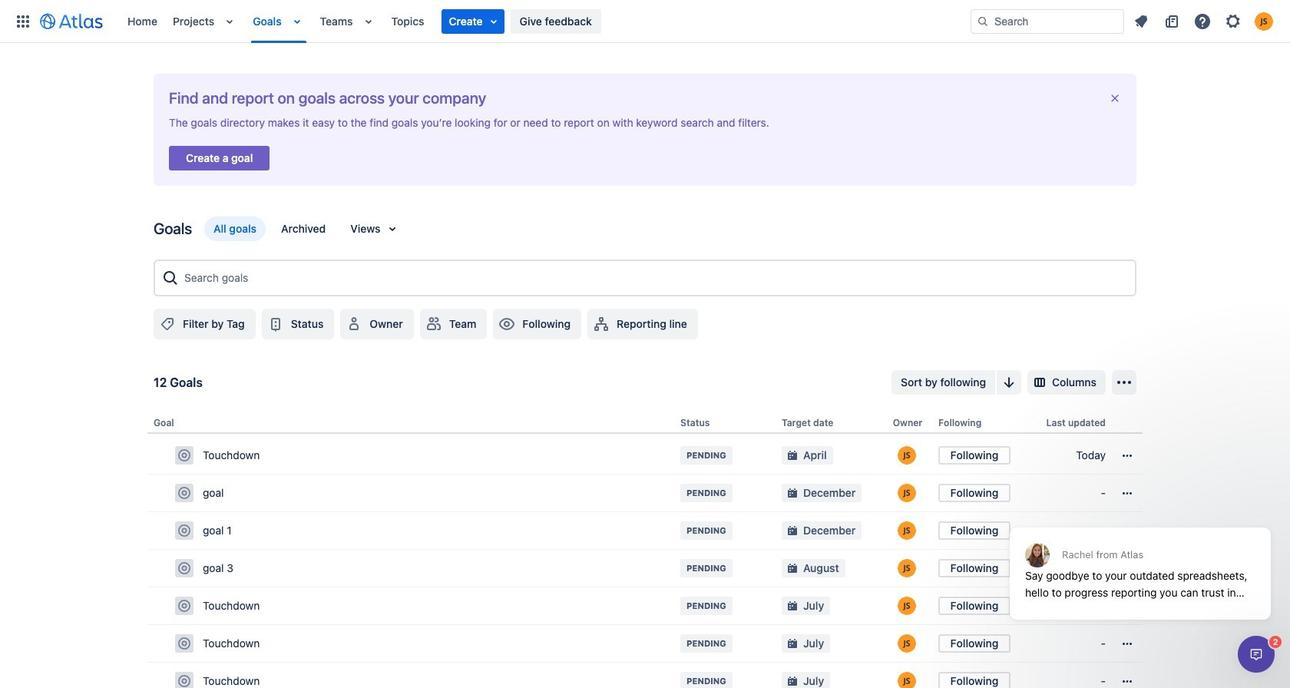 Task type: vqa. For each thing, say whether or not it's contained in the screenshot.
list item
yes



Task type: describe. For each thing, give the bounding box(es) containing it.
settings image
[[1224, 12, 1243, 30]]

2 touchdown image from the top
[[178, 600, 190, 612]]

notifications image
[[1132, 12, 1151, 30]]

Search goals field
[[180, 264, 1129, 292]]

following image
[[498, 315, 516, 333]]

status image
[[266, 315, 285, 333]]

label image
[[158, 315, 177, 333]]

search goals image
[[161, 269, 180, 287]]

reverse sort order image
[[1000, 373, 1018, 392]]

search image
[[977, 15, 989, 27]]

goal 1 image
[[178, 525, 190, 537]]

1 vertical spatial dialog
[[1238, 636, 1275, 673]]

account image
[[1255, 12, 1273, 30]]

close banner image
[[1109, 92, 1121, 104]]



Task type: locate. For each thing, give the bounding box(es) containing it.
list item inside 'list'
[[441, 9, 504, 33]]

0 vertical spatial dialog
[[1002, 490, 1279, 631]]

list
[[120, 0, 971, 43], [1127, 9, 1281, 33]]

dialog
[[1002, 490, 1279, 631], [1238, 636, 1275, 673]]

Search field
[[971, 9, 1124, 33]]

touchdown image
[[178, 675, 190, 687]]

1 touchdown image from the top
[[178, 449, 190, 462]]

touchdown image up touchdown icon
[[178, 638, 190, 650]]

1 vertical spatial touchdown image
[[178, 600, 190, 612]]

0 horizontal spatial list
[[120, 0, 971, 43]]

help image
[[1194, 12, 1212, 30]]

touchdown image down goal 3 'icon'
[[178, 600, 190, 612]]

3 touchdown image from the top
[[178, 638, 190, 650]]

touchdown image up 'goal' icon
[[178, 449, 190, 462]]

1 horizontal spatial list
[[1127, 9, 1281, 33]]

goal 3 image
[[178, 562, 190, 575]]

top element
[[9, 0, 971, 43]]

2 vertical spatial touchdown image
[[178, 638, 190, 650]]

touchdown image
[[178, 449, 190, 462], [178, 600, 190, 612], [178, 638, 190, 650]]

switch to... image
[[14, 12, 32, 30]]

list item
[[441, 9, 504, 33]]

None search field
[[971, 9, 1124, 33]]

banner
[[0, 0, 1290, 43]]

0 vertical spatial touchdown image
[[178, 449, 190, 462]]

goal image
[[178, 487, 190, 499]]



